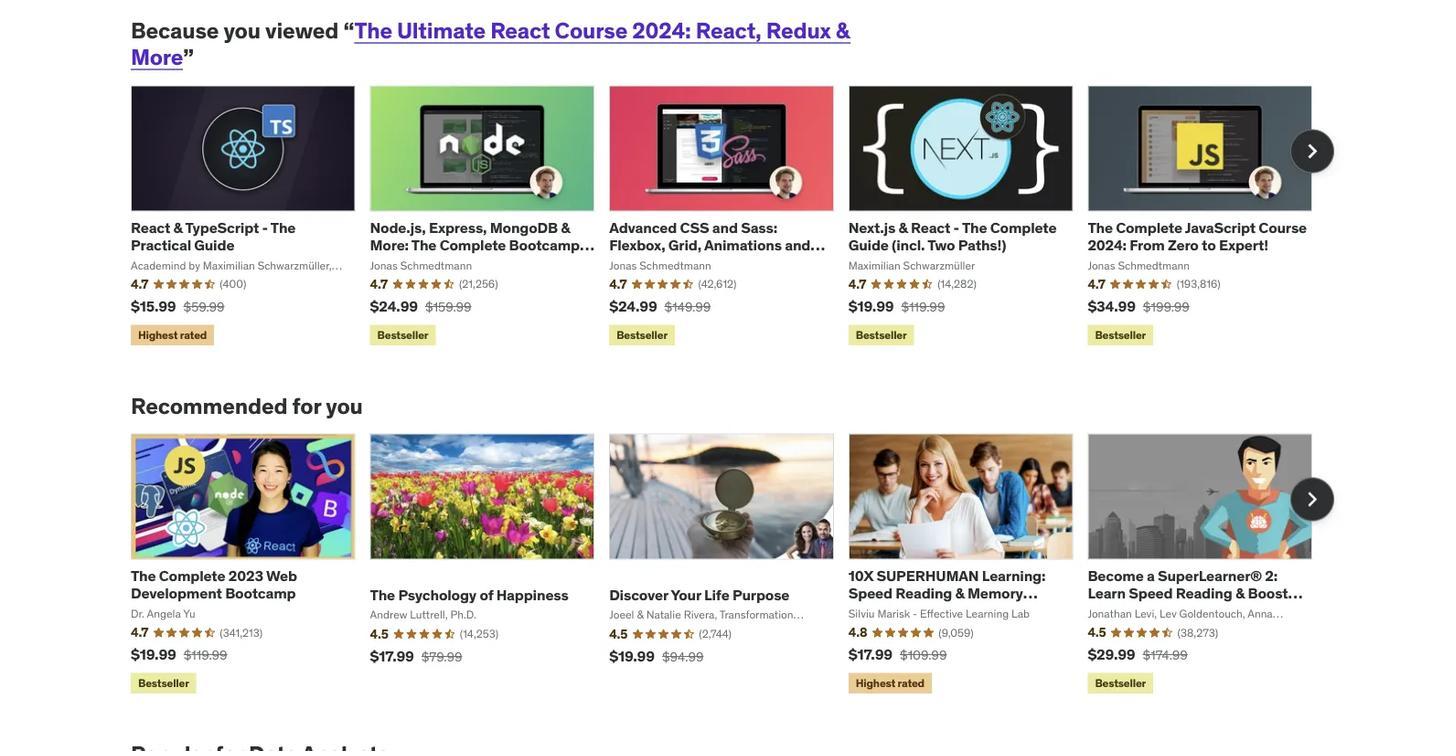 Task type: locate. For each thing, give the bounding box(es) containing it.
0 horizontal spatial guide
[[194, 236, 234, 254]]

react right ultimate
[[490, 17, 550, 45]]

1 horizontal spatial memory
[[1088, 602, 1143, 621]]

carousel element
[[131, 85, 1334, 349], [131, 434, 1334, 698]]

2024: inside the ultimate react course 2024: react, redux & more
[[632, 17, 691, 45]]

1 vertical spatial bootcamp
[[225, 584, 296, 603]]

complete
[[990, 218, 1057, 237], [1116, 218, 1182, 237], [440, 236, 506, 254], [159, 567, 225, 586]]

bootcamp inside node.js, express, mongodb & more: the complete bootcamp 2024
[[509, 236, 580, 254]]

learn
[[1088, 584, 1126, 603]]

boost
[[1248, 584, 1288, 603]]

0 horizontal spatial course
[[555, 17, 628, 45]]

2 carousel element from the top
[[131, 434, 1334, 698]]

complete inside node.js, express, mongodb & more: the complete bootcamp 2024
[[440, 236, 506, 254]]

0 vertical spatial 2024:
[[632, 17, 691, 45]]

complete right two
[[990, 218, 1057, 237]]

react inside the next.js & react - the complete guide (incl. two paths!)
[[911, 218, 951, 237]]

- right typescript
[[262, 218, 268, 237]]

more!
[[609, 253, 648, 272]]

memory
[[968, 584, 1023, 603], [1088, 602, 1143, 621]]

reading
[[896, 584, 952, 603], [1176, 584, 1233, 603]]

& left the learning:
[[955, 584, 965, 603]]

0 horizontal spatial -
[[262, 218, 268, 237]]

& left 'boost'
[[1236, 584, 1245, 603]]

become a superlearner® 2: learn speed reading & boost memory link
[[1088, 567, 1303, 621]]

bootcamp left more!
[[509, 236, 580, 254]]

& inside react & typescript - the practical guide
[[173, 218, 183, 237]]

next image
[[1298, 137, 1327, 166], [1298, 485, 1327, 515]]

& right "redux"
[[836, 17, 851, 45]]

bootcamp
[[509, 236, 580, 254], [225, 584, 296, 603]]

0 vertical spatial carousel element
[[131, 85, 1334, 349]]

0 vertical spatial you
[[224, 17, 261, 45]]

1 horizontal spatial -
[[954, 218, 959, 237]]

2 - from the left
[[954, 218, 959, 237]]

the ultimate react course 2024: react, redux & more link
[[131, 17, 851, 71]]

1 horizontal spatial speed
[[1129, 584, 1173, 603]]

1 guide from the left
[[194, 236, 234, 254]]

0 horizontal spatial react
[[131, 218, 170, 237]]

next image for because you viewed "
[[1298, 137, 1327, 166]]

carousel element containing react & typescript - the practical guide
[[131, 85, 1334, 349]]

guide right practical
[[194, 236, 234, 254]]

and right css
[[712, 218, 738, 237]]

0 horizontal spatial reading
[[896, 584, 952, 603]]

"
[[343, 17, 354, 45]]

happiness
[[496, 586, 569, 605]]

1 horizontal spatial reading
[[1176, 584, 1233, 603]]

two
[[928, 236, 955, 254]]

next.js
[[849, 218, 896, 237]]

of
[[480, 586, 493, 605]]

guide
[[194, 236, 234, 254], [849, 236, 889, 254]]

speed
[[849, 584, 893, 603], [1129, 584, 1173, 603]]

1 horizontal spatial and
[[785, 236, 811, 254]]

react left typescript
[[131, 218, 170, 237]]

1 vertical spatial you
[[326, 392, 363, 420]]

become
[[1088, 567, 1144, 586]]

2 reading from the left
[[1176, 584, 1233, 603]]

you right "
[[224, 17, 261, 45]]

the inside the complete 2023 web development bootcamp
[[131, 567, 156, 586]]

0 vertical spatial next image
[[1298, 137, 1327, 166]]

&
[[836, 17, 851, 45], [173, 218, 183, 237], [561, 218, 570, 237], [899, 218, 908, 237], [955, 584, 965, 603], [1236, 584, 1245, 603]]

guide inside react & typescript - the practical guide
[[194, 236, 234, 254]]

& inside the next.js & react - the complete guide (incl. two paths!)
[[899, 218, 908, 237]]

and right sass:
[[785, 236, 811, 254]]

complete left to
[[1116, 218, 1182, 237]]

react left paths!)
[[911, 218, 951, 237]]

& left typescript
[[173, 218, 183, 237]]

- right (incl.
[[954, 218, 959, 237]]

bootcamp right development
[[225, 584, 296, 603]]

0 vertical spatial bootcamp
[[509, 236, 580, 254]]

1 reading from the left
[[896, 584, 952, 603]]

complete right node.js,
[[440, 236, 506, 254]]

& right mongodb
[[561, 218, 570, 237]]

1 vertical spatial course
[[1259, 218, 1307, 237]]

booster
[[849, 602, 902, 621]]

2024: left "from" at the right top
[[1088, 236, 1127, 254]]

1 horizontal spatial guide
[[849, 236, 889, 254]]

0 horizontal spatial and
[[712, 218, 738, 237]]

1 speed from the left
[[849, 584, 893, 603]]

complete left 2023
[[159, 567, 225, 586]]

2 speed from the left
[[1129, 584, 1173, 603]]

react
[[490, 17, 550, 45], [131, 218, 170, 237], [911, 218, 951, 237]]

recommended
[[131, 392, 288, 420]]

0 horizontal spatial bootcamp
[[225, 584, 296, 603]]

course for react
[[555, 17, 628, 45]]

& right the next.js
[[899, 218, 908, 237]]

you right for
[[326, 392, 363, 420]]

guide inside the next.js & react - the complete guide (incl. two paths!)
[[849, 236, 889, 254]]

mongodb
[[490, 218, 558, 237]]

course inside the ultimate react course 2024: react, redux & more
[[555, 17, 628, 45]]

1 vertical spatial 2024:
[[1088, 236, 1127, 254]]

reading right 10x
[[896, 584, 952, 603]]

become a superlearner® 2: learn speed reading & boost memory
[[1088, 567, 1288, 621]]

next image for recommended for you
[[1298, 485, 1327, 515]]

development
[[131, 584, 222, 603]]

2:
[[1265, 567, 1278, 586]]

1 horizontal spatial 2024:
[[1088, 236, 1127, 254]]

2 guide from the left
[[849, 236, 889, 254]]

1 carousel element from the top
[[131, 85, 1334, 349]]

2 horizontal spatial react
[[911, 218, 951, 237]]

0 horizontal spatial speed
[[849, 584, 893, 603]]

0 horizontal spatial 2024:
[[632, 17, 691, 45]]

express,
[[429, 218, 487, 237]]

2 next image from the top
[[1298, 485, 1327, 515]]

1 - from the left
[[262, 218, 268, 237]]

react for next.js
[[911, 218, 951, 237]]

carousel element containing the complete 2023 web development bootcamp
[[131, 434, 1334, 698]]

1 next image from the top
[[1298, 137, 1327, 166]]

1 horizontal spatial course
[[1259, 218, 1307, 237]]

the complete 2023 web development bootcamp
[[131, 567, 297, 603]]

0 vertical spatial course
[[555, 17, 628, 45]]

next.js & react - the complete guide (incl. two paths!) link
[[849, 218, 1057, 254]]

2024: left 'react,'
[[632, 17, 691, 45]]

advanced css and sass: flexbox, grid, animations and more!
[[609, 218, 811, 272]]

react inside the ultimate react course 2024: react, redux & more
[[490, 17, 550, 45]]

0 horizontal spatial memory
[[968, 584, 1023, 603]]

guide left (incl.
[[849, 236, 889, 254]]

recommended for you
[[131, 392, 363, 420]]

the inside the complete javascript course 2024: from zero to expert!
[[1088, 218, 1113, 237]]

- inside react & typescript - the practical guide
[[262, 218, 268, 237]]

& inside node.js, express, mongodb & more: the complete bootcamp 2024
[[561, 218, 570, 237]]

course
[[555, 17, 628, 45], [1259, 218, 1307, 237]]

carousel element for because you viewed "
[[131, 85, 1334, 349]]

course inside the complete javascript course 2024: from zero to expert!
[[1259, 218, 1307, 237]]

10x
[[849, 567, 874, 586]]

and
[[712, 218, 738, 237], [785, 236, 811, 254]]

10x superhuman learning: speed reading & memory booster
[[849, 567, 1046, 621]]

reading inside 10x superhuman learning: speed reading & memory booster
[[896, 584, 952, 603]]

- inside the next.js & react - the complete guide (incl. two paths!)
[[954, 218, 959, 237]]

a
[[1147, 567, 1155, 586]]

1 horizontal spatial bootcamp
[[509, 236, 580, 254]]

2024: inside the complete javascript course 2024: from zero to expert!
[[1088, 236, 1127, 254]]

2024:
[[632, 17, 691, 45], [1088, 236, 1127, 254]]

from
[[1130, 236, 1165, 254]]

1 vertical spatial next image
[[1298, 485, 1327, 515]]

1 vertical spatial carousel element
[[131, 434, 1334, 698]]

the
[[354, 17, 392, 45], [271, 218, 296, 237], [962, 218, 987, 237], [1088, 218, 1113, 237], [411, 236, 437, 254], [131, 567, 156, 586], [370, 586, 395, 605]]

you
[[224, 17, 261, 45], [326, 392, 363, 420]]

javascript
[[1185, 218, 1256, 237]]

grid,
[[668, 236, 701, 254]]

1 horizontal spatial react
[[490, 17, 550, 45]]

-
[[262, 218, 268, 237], [954, 218, 959, 237]]

advanced
[[609, 218, 677, 237]]

complete inside the complete javascript course 2024: from zero to expert!
[[1116, 218, 1182, 237]]

react inside react & typescript - the practical guide
[[131, 218, 170, 237]]

reading right a
[[1176, 584, 1233, 603]]

node.js, express, mongodb & more: the complete bootcamp 2024 link
[[370, 218, 594, 272]]

memory inside 10x superhuman learning: speed reading & memory booster
[[968, 584, 1023, 603]]

reading inside become a superlearner® 2: learn speed reading & boost memory
[[1176, 584, 1233, 603]]

because you viewed "
[[131, 17, 354, 45]]



Task type: describe. For each thing, give the bounding box(es) containing it.
2023
[[228, 567, 263, 586]]

course for javascript
[[1259, 218, 1307, 237]]

ultimate
[[397, 17, 486, 45]]

the psychology of happiness link
[[370, 586, 569, 605]]

the psychology of happiness
[[370, 586, 569, 605]]

discover your life purpose
[[609, 586, 790, 605]]

next.js & react - the complete guide (incl. two paths!)
[[849, 218, 1057, 254]]

complete inside the complete 2023 web development bootcamp
[[159, 567, 225, 586]]

the inside the ultimate react course 2024: react, redux & more
[[354, 17, 392, 45]]

flexbox,
[[609, 236, 665, 254]]

guide for next.js
[[849, 236, 889, 254]]

expert!
[[1219, 236, 1268, 254]]

bootcamp inside the complete 2023 web development bootcamp
[[225, 584, 296, 603]]

the complete javascript course 2024: from zero to expert! link
[[1088, 218, 1307, 254]]

to
[[1202, 236, 1216, 254]]

the complete javascript course 2024: from zero to expert!
[[1088, 218, 1307, 254]]

1 horizontal spatial you
[[326, 392, 363, 420]]

for
[[292, 392, 321, 420]]

react & typescript - the practical guide
[[131, 218, 296, 254]]

react for the
[[490, 17, 550, 45]]

node.js, express, mongodb & more: the complete bootcamp 2024
[[370, 218, 580, 272]]

life
[[704, 586, 729, 605]]

redux
[[766, 17, 831, 45]]

the ultimate react course 2024: react, redux & more
[[131, 17, 851, 71]]

animations
[[704, 236, 782, 254]]

because
[[131, 17, 219, 45]]

the inside the next.js & react - the complete guide (incl. two paths!)
[[962, 218, 987, 237]]

2024: for react,
[[632, 17, 691, 45]]

typescript
[[185, 218, 259, 237]]

- for typescript
[[262, 218, 268, 237]]

- for react
[[954, 218, 959, 237]]

speed inside 10x superhuman learning: speed reading & memory booster
[[849, 584, 893, 603]]

"
[[183, 43, 194, 71]]

learning:
[[982, 567, 1046, 586]]

your
[[671, 586, 701, 605]]

memory inside become a superlearner® 2: learn speed reading & boost memory
[[1088, 602, 1143, 621]]

practical
[[131, 236, 191, 254]]

react,
[[696, 17, 762, 45]]

sass:
[[741, 218, 777, 237]]

purpose
[[733, 586, 790, 605]]

10x superhuman learning: speed reading & memory booster link
[[849, 567, 1046, 621]]

web
[[266, 567, 297, 586]]

more
[[131, 43, 183, 71]]

node.js,
[[370, 218, 426, 237]]

2024: for from
[[1088, 236, 1127, 254]]

superhuman
[[877, 567, 979, 586]]

zero
[[1168, 236, 1199, 254]]

the inside node.js, express, mongodb & more: the complete bootcamp 2024
[[411, 236, 437, 254]]

guide for react
[[194, 236, 234, 254]]

(incl.
[[892, 236, 925, 254]]

the inside react & typescript - the practical guide
[[271, 218, 296, 237]]

& inside become a superlearner® 2: learn speed reading & boost memory
[[1236, 584, 1245, 603]]

2024
[[370, 253, 405, 272]]

viewed
[[265, 17, 339, 45]]

discover your life purpose link
[[609, 586, 790, 605]]

0 horizontal spatial you
[[224, 17, 261, 45]]

more:
[[370, 236, 409, 254]]

& inside the ultimate react course 2024: react, redux & more
[[836, 17, 851, 45]]

css
[[680, 218, 709, 237]]

react & typescript - the practical guide link
[[131, 218, 296, 254]]

carousel element for recommended for you
[[131, 434, 1334, 698]]

& inside 10x superhuman learning: speed reading & memory booster
[[955, 584, 965, 603]]

psychology
[[398, 586, 477, 605]]

speed inside become a superlearner® 2: learn speed reading & boost memory
[[1129, 584, 1173, 603]]

the complete 2023 web development bootcamp link
[[131, 567, 297, 603]]

advanced css and sass: flexbox, grid, animations and more! link
[[609, 218, 825, 272]]

discover
[[609, 586, 668, 605]]

complete inside the next.js & react - the complete guide (incl. two paths!)
[[990, 218, 1057, 237]]

superlearner®
[[1158, 567, 1262, 586]]

paths!)
[[958, 236, 1006, 254]]



Task type: vqa. For each thing, say whether or not it's contained in the screenshot.
THE COMPLETE 2023 WEB DEVELOPMENT BOOTCAMP
yes



